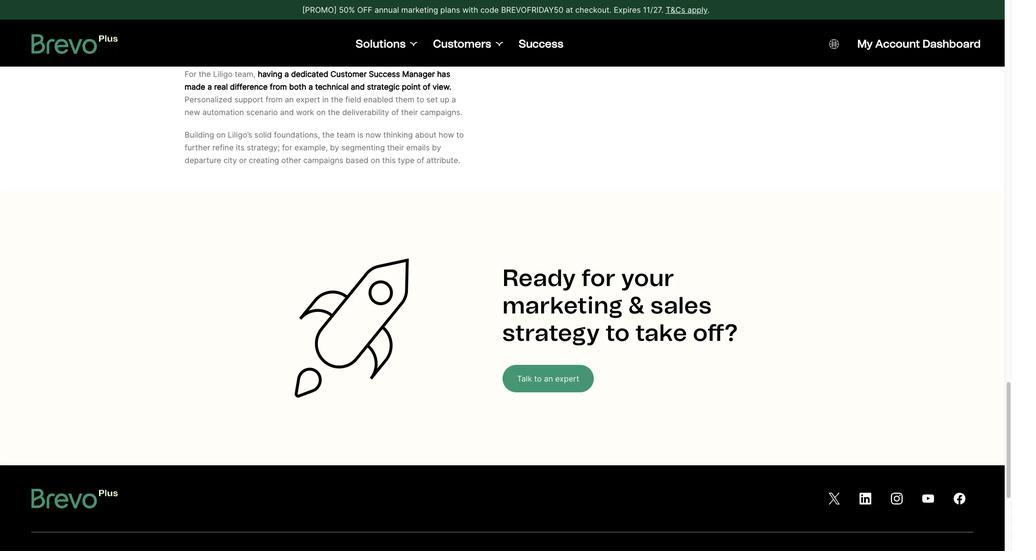 Task type: describe. For each thing, give the bounding box(es) containing it.
this
[[382, 155, 396, 165]]

the down the statistics
[[296, 34, 309, 44]]

talk
[[517, 374, 532, 384]]

1 vertical spatial from
[[266, 95, 283, 104]]

annual
[[375, 5, 399, 15]]

refine
[[213, 143, 234, 152]]

solutions
[[356, 37, 406, 51]]

2 by from the left
[[432, 143, 441, 152]]

of up set
[[423, 82, 431, 92]]

"the
[[283, 8, 300, 18]]

a right having in the left of the page
[[285, 69, 289, 79]]

customers link
[[433, 37, 503, 51]]

set
[[427, 95, 438, 104]]

immediately
[[325, 21, 370, 31]]

1 vertical spatial is
[[209, 21, 215, 31]]

2 brevo image from the top
[[31, 490, 118, 509]]

thinking
[[384, 130, 413, 140]]

handling
[[370, 0, 401, 5]]

the right "in"
[[331, 95, 343, 104]]

real
[[214, 82, 228, 92]]

& inside ready for your marketing & sales strategy to take off?
[[629, 291, 645, 320]]

up
[[440, 95, 450, 104]]

liligo
[[213, 69, 233, 79]]

and left work
[[280, 107, 294, 117]]

other
[[282, 155, 301, 165]]

to inside ready for your marketing & sales strategy to take off?
[[606, 319, 630, 347]]

50%
[[339, 5, 355, 15]]

her
[[278, 0, 290, 5]]

example,
[[295, 143, 328, 152]]

point
[[402, 82, 421, 92]]

checkout.
[[576, 5, 612, 15]]

really
[[217, 21, 237, 31]]

1 horizontal spatial success
[[519, 37, 564, 51]]

dedicated
[[291, 69, 329, 79]]

of down them
[[392, 107, 399, 117]]

on inside having a dedicated customer success manager has made a real difference from both a technical and strategic point of view. personalized support from an expert in the field enabled them to set up a new automation scenario and work on the deliverability of their campaigns.
[[317, 107, 326, 117]]

problem."
[[185, 34, 220, 44]]

automation
[[202, 107, 244, 117]]

1 brevo image from the top
[[31, 34, 118, 54]]

you
[[394, 21, 407, 31]]

field
[[346, 95, 362, 104]]

liligo's
[[228, 130, 252, 140]]

technical
[[315, 82, 349, 92]]

difference
[[230, 82, 268, 92]]

instagram image
[[891, 493, 903, 505]]

1 horizontal spatial with
[[463, 5, 478, 15]]

.
[[708, 5, 710, 15]]

take
[[636, 319, 688, 347]]

both
[[289, 82, 307, 92]]

sauzède
[[206, 0, 238, 5]]

strategy;
[[247, 143, 280, 152]]

facebook image
[[954, 493, 966, 505]]

sales
[[651, 291, 712, 320]]

work
[[296, 107, 314, 117]]

code
[[481, 5, 499, 15]]

expert inside having a dedicated customer success manager has made a real difference from both a technical and strategic point of view. personalized support from an expert in the field enabled them to set up a new automation scenario and work on the deliverability of their campaigns.
[[296, 95, 320, 104]]

t&cs
[[666, 5, 686, 15]]

editor
[[185, 21, 206, 31]]

nice,
[[364, 8, 382, 18]]

1 vertical spatial on
[[216, 130, 226, 140]]

and inside "the interface is very nice, the drag & drop editor is really easy and the statistics immediately show you if there's a problem."
[[259, 21, 272, 31]]

drag
[[399, 8, 416, 18]]

to-
[[437, 0, 448, 5]]

expires
[[614, 5, 641, 15]]

[promo] 50% off annual marketing plans with code brevofriday50 at checkout. expires 11/27. t&cs apply .
[[302, 5, 710, 15]]

easy
[[239, 21, 256, 31]]

"the interface is very nice, the drag & drop editor is really easy and the statistics immediately show you if there's a problem."
[[185, 8, 447, 44]]

creating
[[249, 155, 279, 165]]

is inside building on liligo's solid foundations, the team is now thinking about how to further refine its strategy; for example, by segmenting their emails by departure city or creating other campaigns based on this type of attribute.
[[358, 130, 364, 140]]

them
[[396, 95, 415, 104]]

0 vertical spatial marketing
[[402, 5, 438, 15]]

11/27.
[[643, 5, 664, 15]]

based
[[346, 155, 369, 165]]

for
[[185, 69, 197, 79]]

its
[[236, 143, 245, 152]]

alerts
[[420, 34, 440, 44]]

of inside building on liligo's solid foundations, the team is now thinking about how to further refine its strategy; for example, by segmenting their emails by departure city or creating other campaigns based on this type of attribute.
[[417, 155, 424, 165]]

t&cs apply link
[[666, 4, 708, 16]]

the down the if
[[405, 34, 417, 44]]

[promo]
[[302, 5, 337, 15]]

for inside ready for your marketing & sales strategy to take off?
[[582, 264, 616, 292]]

my
[[858, 37, 873, 51]]

to right 'talk'
[[535, 374, 542, 384]]

day
[[448, 0, 461, 5]]

how
[[439, 130, 454, 140]]

has
[[437, 69, 451, 79]]

she
[[222, 34, 236, 44]]

there's
[[416, 21, 441, 31]]

strategic
[[367, 82, 400, 92]]

my account dashboard
[[858, 37, 981, 51]]

apply
[[688, 5, 708, 15]]

the down "in"
[[328, 107, 340, 117]]

sent
[[443, 34, 459, 44]]

the right "for"
[[199, 69, 211, 79]]

strategy
[[503, 319, 600, 347]]

a down dedicated on the top of page
[[309, 82, 313, 92]]

an inside having a dedicated customer success manager has made a real difference from both a technical and strategic point of view. personalized support from an expert in the field enabled them to set up a new automation scenario and work on the deliverability of their campaigns.
[[285, 95, 294, 104]]



Task type: vqa. For each thing, say whether or not it's contained in the screenshot.
What penalties will be applied within the new regulations? what
no



Task type: locate. For each thing, give the bounding box(es) containing it.
of right use
[[200, 8, 208, 18]]

support
[[234, 95, 263, 104]]

api.
[[252, 47, 267, 56]]

1 horizontal spatial marketing
[[503, 291, 623, 320]]

an right 'talk'
[[544, 374, 553, 384]]

of
[[200, 8, 208, 18], [395, 34, 403, 44], [423, 82, 431, 92], [392, 107, 399, 117], [417, 155, 424, 165]]

& inside "the interface is very nice, the drag & drop editor is really easy and the statistics immediately show you if there's a problem."
[[418, 8, 423, 18]]

on left this
[[371, 155, 380, 165]]

0 vertical spatial brevo image
[[31, 34, 118, 54]]

emails
[[406, 143, 430, 152]]

on
[[317, 107, 326, 117], [216, 130, 226, 140], [371, 155, 380, 165]]

1 horizontal spatial for
[[582, 264, 616, 292]]

off?
[[693, 319, 738, 347]]

my account dashboard link
[[858, 37, 981, 51]]

1 vertical spatial &
[[629, 291, 645, 320]]

1 vertical spatial deliverability
[[342, 107, 389, 117]]

the down she
[[216, 47, 228, 56]]

0 horizontal spatial expert
[[296, 95, 320, 104]]

expert up work
[[296, 95, 320, 104]]

she also underlines the excellent deliverability of the alerts sent through the email api.
[[185, 34, 459, 56]]

for
[[282, 143, 292, 152], [582, 264, 616, 292]]

building on liligo's solid foundations, the team is now thinking about how to further refine its strategy; for example, by segmenting their emails by departure city or creating other campaigns based on this type of attribute.
[[185, 130, 464, 165]]

talk to an expert
[[517, 374, 580, 384]]

now
[[366, 130, 381, 140]]

0 vertical spatial is
[[338, 8, 344, 18]]

and inside anne sauzède reiterates her satisfaction with the handling and day-to-day use of the brevo platform.
[[404, 0, 418, 5]]

0 horizontal spatial &
[[418, 8, 423, 18]]

is left really in the left of the page
[[209, 21, 215, 31]]

&
[[418, 8, 423, 18], [629, 291, 645, 320]]

drop
[[425, 8, 442, 18]]

an
[[285, 95, 294, 104], [544, 374, 553, 384]]

2 horizontal spatial on
[[371, 155, 380, 165]]

a left real at left
[[208, 82, 212, 92]]

success up strategic
[[369, 69, 400, 79]]

is left very
[[338, 8, 344, 18]]

1 vertical spatial an
[[544, 374, 553, 384]]

is
[[338, 8, 344, 18], [209, 21, 215, 31], [358, 130, 364, 140]]

having
[[258, 69, 282, 79]]

1 horizontal spatial an
[[544, 374, 553, 384]]

plans
[[441, 5, 460, 15]]

interface
[[303, 8, 336, 18]]

1 vertical spatial brevo image
[[31, 490, 118, 509]]

2 vertical spatial on
[[371, 155, 380, 165]]

from up scenario
[[266, 95, 283, 104]]

by
[[330, 143, 339, 152], [432, 143, 441, 152]]

with up very
[[337, 0, 353, 5]]

of down emails on the left of page
[[417, 155, 424, 165]]

0 horizontal spatial is
[[209, 21, 215, 31]]

1 vertical spatial marketing
[[503, 291, 623, 320]]

the down sauzède
[[210, 8, 222, 18]]

to inside having a dedicated customer success manager has made a real difference from both a technical and strategic point of view. personalized support from an expert in the field enabled them to set up a new automation scenario and work on the deliverability of their campaigns.
[[417, 95, 424, 104]]

0 vertical spatial for
[[282, 143, 292, 152]]

email
[[230, 47, 250, 56]]

very
[[346, 8, 362, 18]]

1 vertical spatial their
[[387, 143, 404, 152]]

solid
[[255, 130, 272, 140]]

expert right 'talk'
[[556, 374, 580, 384]]

at
[[566, 5, 573, 15]]

for inside building on liligo's solid foundations, the team is now thinking about how to further refine its strategy; for example, by segmenting their emails by departure city or creating other campaigns based on this type of attribute.
[[282, 143, 292, 152]]

2 horizontal spatial is
[[358, 130, 364, 140]]

manager
[[402, 69, 435, 79]]

ready for your marketing & sales strategy to take off?
[[503, 264, 738, 347]]

solutions link
[[356, 37, 418, 51]]

through
[[185, 47, 214, 56]]

on up refine
[[216, 130, 226, 140]]

type
[[398, 155, 415, 165]]

of inside she also underlines the excellent deliverability of the alerts sent through the email api.
[[395, 34, 403, 44]]

of inside anne sauzède reiterates her satisfaction with the handling and day-to-day use of the brevo platform.
[[200, 8, 208, 18]]

the down handling
[[384, 8, 396, 18]]

statistics
[[289, 21, 322, 31]]

0 vertical spatial &
[[418, 8, 423, 18]]

with right day
[[463, 5, 478, 15]]

and up field
[[351, 82, 365, 92]]

deliverability down show
[[346, 34, 393, 44]]

to
[[417, 95, 424, 104], [457, 130, 464, 140], [606, 319, 630, 347], [535, 374, 542, 384]]

a right the up
[[452, 95, 456, 104]]

0 horizontal spatial success
[[369, 69, 400, 79]]

1 vertical spatial success
[[369, 69, 400, 79]]

campaigns
[[303, 155, 344, 165]]

0 horizontal spatial marketing
[[402, 5, 438, 15]]

from
[[270, 82, 287, 92], [266, 95, 283, 104]]

also
[[238, 34, 254, 44]]

customers
[[433, 37, 491, 51]]

0 vertical spatial an
[[285, 95, 294, 104]]

an down the both
[[285, 95, 294, 104]]

0 horizontal spatial on
[[216, 130, 226, 140]]

0 horizontal spatial by
[[330, 143, 339, 152]]

twitter image
[[829, 493, 840, 505]]

their inside having a dedicated customer success manager has made a real difference from both a technical and strategic point of view. personalized support from an expert in the field enabled them to set up a new automation scenario and work on the deliverability of their campaigns.
[[401, 107, 418, 117]]

deliverability
[[346, 34, 393, 44], [342, 107, 389, 117]]

1 horizontal spatial &
[[629, 291, 645, 320]]

0 vertical spatial deliverability
[[346, 34, 393, 44]]

of down the you
[[395, 34, 403, 44]]

platform.
[[248, 8, 281, 18]]

success inside having a dedicated customer success manager has made a real difference from both a technical and strategic point of view. personalized support from an expert in the field enabled them to set up a new automation scenario and work on the deliverability of their campaigns.
[[369, 69, 400, 79]]

success down 'brevofriday50'
[[519, 37, 564, 51]]

youtube image
[[923, 493, 935, 505]]

city
[[224, 155, 237, 165]]

excellent
[[311, 34, 344, 44]]

use
[[185, 8, 198, 18]]

to left take
[[606, 319, 630, 347]]

brevo
[[224, 8, 245, 18]]

customer
[[331, 69, 367, 79]]

1 vertical spatial expert
[[556, 374, 580, 384]]

their down thinking
[[387, 143, 404, 152]]

enabled
[[364, 95, 394, 104]]

foundations,
[[274, 130, 320, 140]]

deliverability down field
[[342, 107, 389, 117]]

is left now
[[358, 130, 364, 140]]

reiterates
[[240, 0, 276, 5]]

0 vertical spatial success
[[519, 37, 564, 51]]

deliverability inside having a dedicated customer success manager has made a real difference from both a technical and strategic point of view. personalized support from an expert in the field enabled them to set up a new automation scenario and work on the deliverability of their campaigns.
[[342, 107, 389, 117]]

to inside building on liligo's solid foundations, the team is now thinking about how to further refine its strategy; for example, by segmenting their emails by departure city or creating other campaigns based on this type of attribute.
[[457, 130, 464, 140]]

their down them
[[401, 107, 418, 117]]

off
[[357, 5, 373, 15]]

team
[[337, 130, 355, 140]]

0 vertical spatial their
[[401, 107, 418, 117]]

success
[[519, 37, 564, 51], [369, 69, 400, 79]]

& left 'sales'
[[629, 291, 645, 320]]

their inside building on liligo's solid foundations, the team is now thinking about how to further refine its strategy; for example, by segmenting their emails by departure city or creating other campaigns based on this type of attribute.
[[387, 143, 404, 152]]

brevo image
[[31, 34, 118, 54], [31, 490, 118, 509]]

attribute.
[[427, 155, 461, 165]]

deliverability inside she also underlines the excellent deliverability of the alerts sent through the email api.
[[346, 34, 393, 44]]

personalized
[[185, 95, 232, 104]]

button image
[[829, 39, 839, 49]]

0 horizontal spatial with
[[337, 0, 353, 5]]

0 vertical spatial from
[[270, 82, 287, 92]]

1 vertical spatial for
[[582, 264, 616, 292]]

2 vertical spatial is
[[358, 130, 364, 140]]

in
[[322, 95, 329, 104]]

and down "platform."
[[259, 21, 272, 31]]

the up underlines
[[275, 21, 287, 31]]

& down day-
[[418, 8, 423, 18]]

dashboard
[[923, 37, 981, 51]]

1 horizontal spatial is
[[338, 8, 344, 18]]

with
[[337, 0, 353, 5], [463, 5, 478, 15]]

and
[[404, 0, 418, 5], [259, 21, 272, 31], [351, 82, 365, 92], [280, 107, 294, 117]]

having a dedicated customer success manager has made a real difference from both a technical and strategic point of view. personalized support from an expert in the field enabled them to set up a new automation scenario and work on the deliverability of their campaigns.
[[185, 69, 463, 117]]

1 horizontal spatial on
[[317, 107, 326, 117]]

0 horizontal spatial an
[[285, 95, 294, 104]]

0 vertical spatial expert
[[296, 95, 320, 104]]

1 horizontal spatial expert
[[556, 374, 580, 384]]

anne sauzède reiterates her satisfaction with the handling and day-to-day use of the brevo platform.
[[185, 0, 461, 18]]

with inside anne sauzède reiterates her satisfaction with the handling and day-to-day use of the brevo platform.
[[337, 0, 353, 5]]

brevofriday50
[[501, 5, 564, 15]]

a inside "the interface is very nice, the drag & drop editor is really easy and the statistics immediately show you if there's a problem."
[[443, 21, 447, 31]]

account
[[876, 37, 921, 51]]

made
[[185, 82, 205, 92]]

to left set
[[417, 95, 424, 104]]

the left team
[[322, 130, 335, 140]]

a up sent
[[443, 21, 447, 31]]

and up "drag"
[[404, 0, 418, 5]]

1 horizontal spatial by
[[432, 143, 441, 152]]

about
[[415, 130, 437, 140]]

from down having in the left of the page
[[270, 82, 287, 92]]

linkedin image
[[860, 493, 872, 505]]

by up campaigns at the left of the page
[[330, 143, 339, 152]]

by up attribute.
[[432, 143, 441, 152]]

the up very
[[355, 0, 368, 5]]

on down "in"
[[317, 107, 326, 117]]

if
[[409, 21, 414, 31]]

1 by from the left
[[330, 143, 339, 152]]

show
[[372, 21, 391, 31]]

day-
[[420, 0, 437, 5]]

for the liligo team,
[[185, 69, 258, 79]]

0 horizontal spatial for
[[282, 143, 292, 152]]

view.
[[433, 82, 452, 92]]

marketing inside ready for your marketing & sales strategy to take off?
[[503, 291, 623, 320]]

further
[[185, 143, 210, 152]]

team,
[[235, 69, 256, 79]]

to right how
[[457, 130, 464, 140]]

the inside building on liligo's solid foundations, the team is now thinking about how to further refine its strategy; for example, by segmenting their emails by departure city or creating other campaigns based on this type of attribute.
[[322, 130, 335, 140]]

ready
[[503, 264, 576, 292]]

0 vertical spatial on
[[317, 107, 326, 117]]



